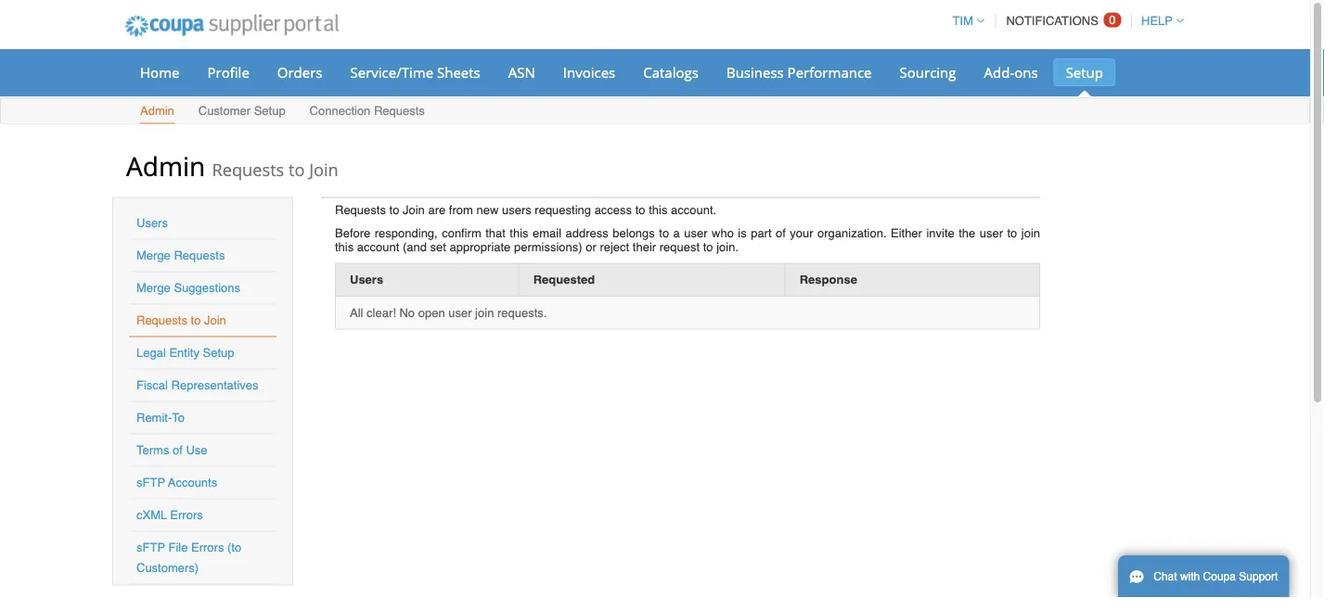 Task type: locate. For each thing, give the bounding box(es) containing it.
orders link
[[265, 58, 335, 86]]

1 vertical spatial of
[[173, 444, 183, 458]]

0 horizontal spatial users
[[136, 216, 168, 230]]

sourcing
[[900, 63, 957, 82]]

users up the all
[[350, 273, 384, 287]]

errors left (to
[[191, 541, 224, 555]]

sftp up customers)
[[136, 541, 165, 555]]

fiscal representatives link
[[136, 379, 259, 393]]

(and
[[403, 240, 427, 254]]

asn
[[509, 63, 536, 82]]

join inside requests to join are from new users requesting access to this account. before responding, confirm that this email address belongs to a user who is part of your organization. either invite the user to join this account (and set appropriate permissions) or reject their request to join.
[[1022, 226, 1041, 240]]

1 vertical spatial join
[[475, 306, 494, 320]]

1 horizontal spatial join
[[309, 158, 339, 181]]

0 vertical spatial join
[[1022, 226, 1041, 240]]

invoices
[[563, 63, 616, 82]]

1 horizontal spatial of
[[776, 226, 786, 240]]

users up merge requests link
[[136, 216, 168, 230]]

their
[[633, 240, 657, 254]]

merge for merge requests
[[136, 249, 171, 263]]

users link
[[136, 216, 168, 230]]

sftp
[[136, 476, 165, 490], [136, 541, 165, 555]]

entity
[[169, 346, 200, 360]]

of
[[776, 226, 786, 240], [173, 444, 183, 458]]

new
[[477, 203, 499, 217]]

legal entity setup link
[[136, 346, 234, 360]]

who
[[712, 226, 734, 240]]

merge down merge requests link
[[136, 281, 171, 295]]

notifications 0
[[1007, 13, 1117, 28]]

sftp for sftp accounts
[[136, 476, 165, 490]]

business performance
[[727, 63, 872, 82]]

use
[[186, 444, 208, 458]]

0 vertical spatial of
[[776, 226, 786, 240]]

requests up legal
[[136, 314, 187, 328]]

clear!
[[367, 306, 396, 320]]

open
[[418, 306, 445, 320]]

requested
[[534, 273, 595, 287]]

1 vertical spatial sftp
[[136, 541, 165, 555]]

1 horizontal spatial setup
[[254, 104, 286, 118]]

catalogs link
[[632, 58, 711, 86]]

setup down notifications 0
[[1066, 63, 1104, 82]]

asn link
[[496, 58, 548, 86]]

join left requests.
[[475, 306, 494, 320]]

errors inside sftp file errors (to customers)
[[191, 541, 224, 555]]

user right a
[[685, 226, 708, 240]]

remit-to link
[[136, 411, 185, 425]]

2 horizontal spatial join
[[403, 203, 425, 217]]

organization.
[[818, 226, 887, 240]]

requests for admin
[[212, 158, 284, 181]]

1 vertical spatial join
[[403, 203, 425, 217]]

to
[[289, 158, 305, 181], [390, 203, 400, 217], [636, 203, 646, 217], [659, 226, 670, 240], [1008, 226, 1018, 240], [704, 240, 714, 254], [191, 314, 201, 328]]

customers)
[[136, 562, 199, 576]]

a
[[674, 226, 680, 240]]

cxml errors
[[136, 509, 203, 523]]

of right part
[[776, 226, 786, 240]]

business performance link
[[715, 58, 884, 86]]

setup up representatives
[[203, 346, 234, 360]]

cxml errors link
[[136, 509, 203, 523]]

accounts
[[168, 476, 217, 490]]

before
[[335, 226, 371, 240]]

2 sftp from the top
[[136, 541, 165, 555]]

reject
[[600, 240, 630, 254]]

1 horizontal spatial user
[[685, 226, 708, 240]]

that
[[486, 226, 506, 240]]

1 vertical spatial setup
[[254, 104, 286, 118]]

0
[[1110, 13, 1117, 27]]

requesting
[[535, 203, 591, 217]]

admin down admin link
[[126, 148, 205, 183]]

2 horizontal spatial this
[[649, 203, 668, 217]]

2 merge from the top
[[136, 281, 171, 295]]

merge
[[136, 249, 171, 263], [136, 281, 171, 295]]

with
[[1181, 571, 1201, 584]]

1 vertical spatial errors
[[191, 541, 224, 555]]

merge suggestions link
[[136, 281, 240, 295]]

orders
[[277, 63, 323, 82]]

sftp up cxml
[[136, 476, 165, 490]]

legal
[[136, 346, 166, 360]]

2 vertical spatial setup
[[203, 346, 234, 360]]

2 vertical spatial join
[[204, 314, 226, 328]]

admin for admin
[[140, 104, 174, 118]]

users
[[136, 216, 168, 230], [350, 273, 384, 287]]

0 vertical spatial join
[[309, 158, 339, 181]]

requests up before
[[335, 203, 386, 217]]

0 vertical spatial merge
[[136, 249, 171, 263]]

service/time sheets
[[351, 63, 481, 82]]

merge down "users" link
[[136, 249, 171, 263]]

fiscal
[[136, 379, 168, 393]]

invite
[[927, 226, 955, 240]]

admin for admin requests to join
[[126, 148, 205, 183]]

admin down home link at the top left of the page
[[140, 104, 174, 118]]

all clear! no open user join requests.
[[350, 306, 547, 320]]

all
[[350, 306, 363, 320]]

admin link
[[139, 100, 175, 124]]

admin
[[140, 104, 174, 118], [126, 148, 205, 183]]

2 horizontal spatial setup
[[1066, 63, 1104, 82]]

0 vertical spatial sftp
[[136, 476, 165, 490]]

tim link
[[945, 14, 985, 28]]

the
[[959, 226, 976, 240]]

terms of use link
[[136, 444, 208, 458]]

join
[[1022, 226, 1041, 240], [475, 306, 494, 320]]

requests inside the admin requests to join
[[212, 158, 284, 181]]

this down users
[[510, 226, 529, 240]]

setup link
[[1054, 58, 1116, 86]]

requests for merge
[[174, 249, 225, 263]]

(to
[[227, 541, 242, 555]]

join left 'are'
[[403, 203, 425, 217]]

suggestions
[[174, 281, 240, 295]]

1 vertical spatial users
[[350, 273, 384, 287]]

sftp file errors (to customers) link
[[136, 541, 242, 576]]

0 vertical spatial admin
[[140, 104, 174, 118]]

join down connection
[[309, 158, 339, 181]]

0 horizontal spatial of
[[173, 444, 183, 458]]

0 horizontal spatial join
[[204, 314, 226, 328]]

join inside requests to join are from new users requesting access to this account. before responding, confirm that this email address belongs to a user who is part of your organization. either invite the user to join this account (and set appropriate permissions) or reject their request to join.
[[403, 203, 425, 217]]

connection
[[310, 104, 371, 118]]

setup right customer
[[254, 104, 286, 118]]

access
[[595, 203, 632, 217]]

0 vertical spatial users
[[136, 216, 168, 230]]

1 horizontal spatial this
[[510, 226, 529, 240]]

part
[[751, 226, 772, 240]]

1 sftp from the top
[[136, 476, 165, 490]]

user right the
[[980, 226, 1004, 240]]

join for requests to join are from new users requesting access to this account. before responding, confirm that this email address belongs to a user who is part of your organization. either invite the user to join this account (and set appropriate permissions) or reject their request to join.
[[403, 203, 425, 217]]

join
[[309, 158, 339, 181], [403, 203, 425, 217], [204, 314, 226, 328]]

join for requests to join
[[204, 314, 226, 328]]

1 vertical spatial merge
[[136, 281, 171, 295]]

join down suggestions
[[204, 314, 226, 328]]

this up belongs
[[649, 203, 668, 217]]

requests up suggestions
[[174, 249, 225, 263]]

requests down customer setup link
[[212, 158, 284, 181]]

add-
[[985, 63, 1015, 82]]

to
[[172, 411, 185, 425]]

terms of use
[[136, 444, 208, 458]]

1 horizontal spatial join
[[1022, 226, 1041, 240]]

0 horizontal spatial this
[[335, 240, 354, 254]]

responding,
[[375, 226, 438, 240]]

business
[[727, 63, 784, 82]]

1 merge from the top
[[136, 249, 171, 263]]

requests down service/time
[[374, 104, 425, 118]]

of left use
[[173, 444, 183, 458]]

connection requests link
[[309, 100, 426, 124]]

sftp inside sftp file errors (to customers)
[[136, 541, 165, 555]]

to inside the admin requests to join
[[289, 158, 305, 181]]

confirm
[[442, 226, 482, 240]]

or
[[586, 240, 597, 254]]

legal entity setup
[[136, 346, 234, 360]]

1 vertical spatial admin
[[126, 148, 205, 183]]

requests.
[[498, 306, 547, 320]]

account.
[[671, 203, 717, 217]]

chat
[[1154, 571, 1178, 584]]

errors down accounts
[[170, 509, 203, 523]]

user right the open
[[449, 306, 472, 320]]

this left account
[[335, 240, 354, 254]]

navigation
[[945, 3, 1185, 39]]

join right the
[[1022, 226, 1041, 240]]



Task type: vqa. For each thing, say whether or not it's contained in the screenshot.
topmost Setup
yes



Task type: describe. For each thing, give the bounding box(es) containing it.
no
[[400, 306, 415, 320]]

file
[[168, 541, 188, 555]]

profile link
[[195, 58, 262, 86]]

0 vertical spatial errors
[[170, 509, 203, 523]]

either
[[891, 226, 923, 240]]

service/time sheets link
[[338, 58, 493, 86]]

are
[[428, 203, 446, 217]]

sftp accounts link
[[136, 476, 217, 490]]

is
[[738, 226, 747, 240]]

remit-to
[[136, 411, 185, 425]]

profile
[[208, 63, 250, 82]]

response
[[800, 273, 858, 287]]

notifications
[[1007, 14, 1099, 28]]

coupa
[[1204, 571, 1237, 584]]

belongs
[[613, 226, 655, 240]]

merge for merge suggestions
[[136, 281, 171, 295]]

ons
[[1015, 63, 1039, 82]]

0 vertical spatial setup
[[1066, 63, 1104, 82]]

support
[[1240, 571, 1279, 584]]

request
[[660, 240, 700, 254]]

requests inside requests to join are from new users requesting access to this account. before responding, confirm that this email address belongs to a user who is part of your organization. either invite the user to join this account (and set appropriate permissions) or reject their request to join.
[[335, 203, 386, 217]]

service/time
[[351, 63, 434, 82]]

navigation containing notifications 0
[[945, 3, 1185, 39]]

admin requests to join
[[126, 148, 339, 183]]

merge suggestions
[[136, 281, 240, 295]]

0 horizontal spatial setup
[[203, 346, 234, 360]]

performance
[[788, 63, 872, 82]]

0 horizontal spatial user
[[449, 306, 472, 320]]

add-ons
[[985, 63, 1039, 82]]

appropriate
[[450, 240, 511, 254]]

2 horizontal spatial user
[[980, 226, 1004, 240]]

from
[[449, 203, 473, 217]]

requests for connection
[[374, 104, 425, 118]]

join inside the admin requests to join
[[309, 158, 339, 181]]

coupa supplier portal image
[[112, 3, 352, 49]]

customer setup
[[198, 104, 286, 118]]

your
[[790, 226, 814, 240]]

set
[[430, 240, 447, 254]]

join.
[[717, 240, 739, 254]]

requests to join link
[[136, 314, 226, 328]]

merge requests link
[[136, 249, 225, 263]]

terms
[[136, 444, 169, 458]]

1 horizontal spatial users
[[350, 273, 384, 287]]

help link
[[1134, 14, 1185, 28]]

tim
[[953, 14, 974, 28]]

users
[[502, 203, 532, 217]]

requests to join are from new users requesting access to this account. before responding, confirm that this email address belongs to a user who is part of your organization. either invite the user to join this account (and set appropriate permissions) or reject their request to join.
[[335, 203, 1041, 254]]

customer setup link
[[198, 100, 287, 124]]

requests to join
[[136, 314, 226, 328]]

address
[[566, 226, 609, 240]]

cxml
[[136, 509, 167, 523]]

merge requests
[[136, 249, 225, 263]]

chat with coupa support
[[1154, 571, 1279, 584]]

chat with coupa support button
[[1119, 556, 1290, 599]]

0 horizontal spatial join
[[475, 306, 494, 320]]

catalogs
[[644, 63, 699, 82]]

of inside requests to join are from new users requesting access to this account. before responding, confirm that this email address belongs to a user who is part of your organization. either invite the user to join this account (and set appropriate permissions) or reject their request to join.
[[776, 226, 786, 240]]

connection requests
[[310, 104, 425, 118]]

add-ons link
[[973, 58, 1051, 86]]

remit-
[[136, 411, 172, 425]]

account
[[357, 240, 400, 254]]

home link
[[128, 58, 192, 86]]

sourcing link
[[888, 58, 969, 86]]

home
[[140, 63, 180, 82]]

sftp accounts
[[136, 476, 217, 490]]

help
[[1142, 14, 1174, 28]]

sftp for sftp file errors (to customers)
[[136, 541, 165, 555]]

sheets
[[437, 63, 481, 82]]

sftp file errors (to customers)
[[136, 541, 242, 576]]



